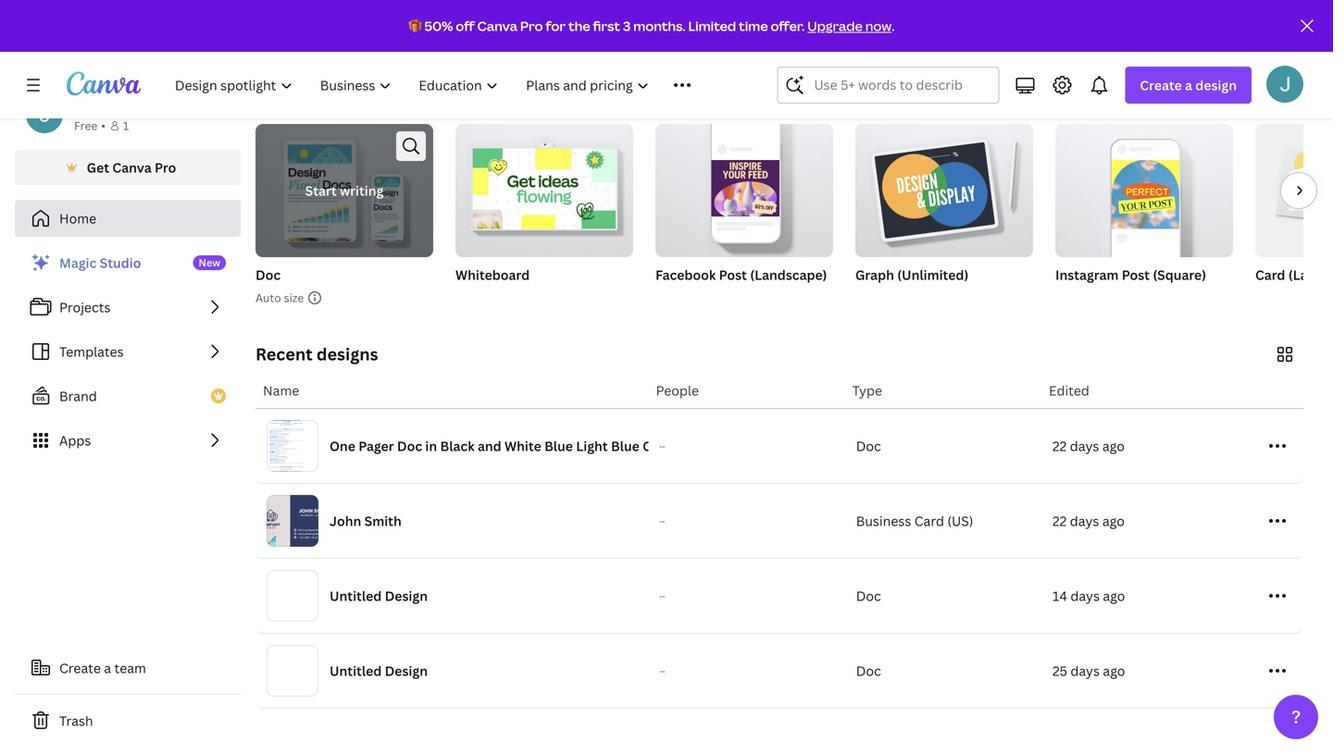 Task type: locate. For each thing, give the bounding box(es) containing it.
home
[[59, 210, 96, 227]]

magic studio
[[59, 254, 141, 272]]

0 vertical spatial create
[[1140, 76, 1182, 94]]

people
[[656, 382, 699, 400]]

get canva pro
[[87, 159, 176, 176]]

the
[[569, 17, 591, 35]]

0 vertical spatial design
[[385, 588, 428, 605]]

post inside group
[[719, 266, 747, 284]]

a left team
[[104, 660, 111, 678]]

0 horizontal spatial post
[[719, 266, 747, 284]]

1 horizontal spatial create
[[1140, 76, 1182, 94]]

1 vertical spatial design
[[385, 663, 428, 680]]

untitled design
[[330, 588, 428, 605], [330, 663, 428, 680]]

0 vertical spatial card
[[1256, 266, 1286, 284]]

post inside group
[[1122, 266, 1150, 284]]

design
[[1196, 76, 1237, 94]]

0 vertical spatial pro
[[520, 17, 543, 35]]

create left design
[[1140, 76, 1182, 94]]

🎁
[[409, 17, 422, 35]]

you might want to try...
[[256, 87, 442, 109]]

pro inside 'button'
[[155, 159, 176, 176]]

a inside button
[[104, 660, 111, 678]]

3 -- from the top
[[660, 591, 665, 602]]

0 horizontal spatial canva
[[112, 159, 152, 176]]

2 untitled design from the top
[[330, 663, 428, 680]]

untitled for 14 days ago
[[330, 588, 382, 605]]

months.
[[634, 17, 686, 35]]

want
[[341, 87, 381, 109]]

a
[[1186, 76, 1193, 94], [104, 660, 111, 678]]

22 days ago down edited
[[1053, 438, 1125, 455]]

0 horizontal spatial a
[[104, 660, 111, 678]]

0 horizontal spatial card
[[915, 513, 945, 530]]

social
[[745, 27, 778, 43]]

2 -- from the top
[[660, 516, 665, 527]]

instagram post (square)
[[1056, 266, 1207, 284]]

4 -- from the top
[[660, 666, 665, 677]]

you
[[256, 87, 286, 109]]

card (landscape) group
[[1256, 124, 1334, 307]]

design
[[385, 588, 428, 605], [385, 663, 428, 680]]

size
[[284, 290, 304, 306]]

brand link
[[15, 378, 241, 415]]

a left design
[[1186, 76, 1193, 94]]

projects link
[[15, 289, 241, 326]]

1 22 from the top
[[1053, 438, 1067, 455]]

days right 14
[[1071, 588, 1100, 605]]

0 vertical spatial a
[[1186, 76, 1193, 94]]

facebook
[[656, 266, 716, 284]]

22 down edited
[[1053, 438, 1067, 455]]

22 up 14
[[1053, 513, 1067, 530]]

pro up the "home" link in the left top of the page
[[155, 159, 176, 176]]

1 horizontal spatial post
[[1122, 266, 1150, 284]]

1 post from the left
[[719, 266, 747, 284]]

0 vertical spatial untitled
[[330, 588, 382, 605]]

canva
[[477, 17, 518, 35], [112, 159, 152, 176]]

0 vertical spatial 22 days ago
[[1053, 438, 1125, 455]]

professional
[[690, 438, 768, 455]]

presentations button
[[639, 0, 714, 57]]

post right facebook
[[719, 266, 747, 284]]

create a design button
[[1126, 67, 1252, 104]]

and
[[478, 438, 502, 455]]

doc for 22 days ago
[[856, 438, 882, 455]]

facebook post (landscape)
[[656, 266, 828, 284]]

1 horizontal spatial a
[[1186, 76, 1193, 94]]

social media
[[745, 27, 814, 43]]

list
[[15, 245, 241, 459]]

14
[[1053, 588, 1068, 605]]

canva right off
[[477, 17, 518, 35]]

1 vertical spatial create
[[59, 660, 101, 678]]

0 vertical spatial canva
[[477, 17, 518, 35]]

graph (unlimited)
[[856, 266, 969, 284]]

john smith
[[330, 513, 402, 530]]

group for graph (unlimited)
[[856, 117, 1034, 257]]

create inside button
[[59, 660, 101, 678]]

blue
[[545, 438, 573, 455], [611, 438, 640, 455]]

group for whiteboard
[[456, 117, 634, 257]]

Search search field
[[814, 68, 963, 103]]

25
[[1053, 663, 1068, 680]]

a for team
[[104, 660, 111, 678]]

1 vertical spatial untitled design
[[330, 663, 428, 680]]

22 days ago
[[1053, 438, 1125, 455], [1053, 513, 1125, 530]]

get
[[87, 159, 109, 176]]

1 horizontal spatial blue
[[611, 438, 640, 455]]

upgrade
[[808, 17, 863, 35]]

1 vertical spatial canva
[[112, 159, 152, 176]]

0 vertical spatial 22
[[1053, 438, 1067, 455]]

one pager doc in black and white blue light blue classic professional style
[[330, 438, 804, 455]]

--
[[660, 441, 665, 452], [660, 516, 665, 527], [660, 591, 665, 602], [660, 666, 665, 677]]

doc for 14 days ago
[[856, 588, 882, 605]]

1 horizontal spatial card
[[1256, 266, 1286, 284]]

-
[[660, 441, 663, 452], [663, 441, 665, 452], [660, 516, 663, 527], [663, 516, 665, 527], [660, 591, 663, 602], [663, 591, 665, 602], [660, 666, 663, 677], [663, 666, 665, 677]]

1 vertical spatial a
[[104, 660, 111, 678]]

1 vertical spatial untitled
[[330, 663, 382, 680]]

free
[[74, 118, 97, 133]]

create a team
[[59, 660, 146, 678]]

blue right light
[[611, 438, 640, 455]]

start writing
[[305, 182, 384, 200]]

whiteboards
[[538, 27, 607, 43]]

auto
[[256, 290, 281, 306]]

1 blue from the left
[[545, 438, 573, 455]]

group for card (landsc
[[1256, 124, 1334, 257]]

2 22 from the top
[[1053, 513, 1067, 530]]

1 vertical spatial card
[[915, 513, 945, 530]]

a inside dropdown button
[[1186, 76, 1193, 94]]

card left (landsc
[[1256, 266, 1286, 284]]

untitled
[[330, 588, 382, 605], [330, 663, 382, 680]]

card left (us)
[[915, 513, 945, 530]]

create left team
[[59, 660, 101, 678]]

1 vertical spatial pro
[[155, 159, 176, 176]]

22 days ago up "14 days ago"
[[1053, 513, 1125, 530]]

canva right get
[[112, 159, 152, 176]]

post for facebook
[[719, 266, 747, 284]]

doc inside group
[[256, 266, 281, 284]]

1 vertical spatial 22
[[1053, 513, 1067, 530]]

limited
[[689, 17, 737, 35]]

2 design from the top
[[385, 663, 428, 680]]

auto size button
[[256, 289, 323, 307]]

create inside dropdown button
[[1140, 76, 1182, 94]]

0 horizontal spatial blue
[[545, 438, 573, 455]]

None search field
[[777, 67, 1000, 104]]

post
[[719, 266, 747, 284], [1122, 266, 1150, 284]]

time
[[739, 17, 768, 35]]

0 horizontal spatial pro
[[155, 159, 176, 176]]

pro
[[520, 17, 543, 35], [155, 159, 176, 176]]

list containing magic studio
[[15, 245, 241, 459]]

2 22 days ago from the top
[[1053, 513, 1125, 530]]

0 horizontal spatial create
[[59, 660, 101, 678]]

projects
[[59, 299, 111, 316]]

2 post from the left
[[1122, 266, 1150, 284]]

0 vertical spatial untitled design
[[330, 588, 428, 605]]

untitled design for 14 days ago
[[330, 588, 428, 605]]

recent designs
[[256, 343, 378, 366]]

1 untitled design from the top
[[330, 588, 428, 605]]

2 untitled from the top
[[330, 663, 382, 680]]

card
[[1256, 266, 1286, 284], [915, 513, 945, 530]]

trash link
[[15, 703, 241, 740]]

1 horizontal spatial pro
[[520, 17, 543, 35]]

studio
[[100, 254, 141, 272]]

1 design from the top
[[385, 588, 428, 605]]

1 vertical spatial 22 days ago
[[1053, 513, 1125, 530]]

card inside card (landscape) group
[[1256, 266, 1286, 284]]

top level navigation element
[[163, 67, 733, 104], [163, 67, 733, 104]]

post left '(square)'
[[1122, 266, 1150, 284]]

blue left light
[[545, 438, 573, 455]]

group
[[456, 117, 634, 257], [656, 117, 834, 257], [856, 117, 1034, 257], [1056, 117, 1234, 257], [1256, 124, 1334, 257]]

1 untitled from the top
[[330, 588, 382, 605]]

doc group
[[256, 124, 433, 307]]

edited
[[1049, 382, 1090, 400]]

22 days ago for business card (us)
[[1053, 513, 1125, 530]]

post for instagram
[[1122, 266, 1150, 284]]

days
[[1070, 438, 1100, 455], [1070, 513, 1100, 530], [1071, 588, 1100, 605], [1071, 663, 1100, 680]]

1 22 days ago from the top
[[1053, 438, 1125, 455]]

create for create a team
[[59, 660, 101, 678]]

pro left for
[[520, 17, 543, 35]]

group for facebook post (landscape)
[[656, 117, 834, 257]]



Task type: describe. For each thing, give the bounding box(es) containing it.
untitled design for 25 days ago
[[330, 663, 428, 680]]

free •
[[74, 118, 106, 133]]

1 horizontal spatial canva
[[477, 17, 518, 35]]

business card (us)
[[856, 513, 974, 530]]

john
[[330, 513, 361, 530]]

docs
[[455, 27, 482, 43]]

designs
[[317, 343, 378, 366]]

apps
[[59, 432, 91, 450]]

get canva pro button
[[15, 150, 241, 185]]

for
[[546, 17, 566, 35]]

home link
[[15, 200, 241, 237]]

light
[[576, 438, 608, 455]]

create for create a design
[[1140, 76, 1182, 94]]

.
[[892, 17, 895, 35]]

design for 14 days ago
[[385, 588, 428, 605]]

(landsc
[[1289, 266, 1334, 284]]

whiteboard
[[456, 266, 530, 284]]

templates link
[[15, 333, 241, 370]]

graph (unlimited) group
[[856, 117, 1034, 307]]

create a team button
[[15, 650, 241, 687]]

(square)
[[1153, 266, 1207, 284]]

🎁 50% off canva pro for the first 3 months. limited time offer. upgrade now .
[[409, 17, 895, 35]]

whiteboard group
[[456, 117, 634, 307]]

days right '25'
[[1071, 663, 1100, 680]]

25 days ago
[[1053, 663, 1126, 680]]

brand
[[59, 388, 97, 405]]

22 for doc
[[1053, 438, 1067, 455]]

canva inside 'button'
[[112, 159, 152, 176]]

start writing group
[[256, 124, 433, 257]]

2 blue from the left
[[611, 438, 640, 455]]

type
[[853, 382, 883, 400]]

14 days ago
[[1053, 588, 1126, 605]]

style
[[771, 438, 804, 455]]

instagram post (square) group
[[1056, 117, 1234, 307]]

one
[[330, 438, 356, 455]]

now
[[866, 17, 892, 35]]

videos
[[865, 27, 902, 43]]

videos button
[[861, 0, 906, 57]]

try...
[[406, 87, 442, 109]]

business
[[856, 513, 912, 530]]

offer.
[[771, 17, 805, 35]]

might
[[290, 87, 337, 109]]

whiteboards button
[[538, 0, 607, 57]]

trash
[[59, 713, 93, 730]]

1
[[123, 118, 129, 133]]

(unlimited)
[[898, 266, 969, 284]]

doc for 25 days ago
[[856, 663, 882, 680]]

days up "14 days ago"
[[1070, 513, 1100, 530]]

presentations
[[639, 27, 714, 43]]

graph
[[856, 266, 895, 284]]

facebook post (landscape) group
[[656, 117, 834, 307]]

(us)
[[948, 513, 974, 530]]

instagram
[[1056, 266, 1119, 284]]

50%
[[425, 17, 453, 35]]

black
[[440, 438, 475, 455]]

3
[[623, 17, 631, 35]]

name
[[263, 382, 299, 400]]

docs button
[[446, 0, 491, 57]]

media
[[781, 27, 814, 43]]

days down edited
[[1070, 438, 1100, 455]]

22 for business card (us)
[[1053, 513, 1067, 530]]

writing
[[340, 182, 384, 200]]

john smith image
[[1267, 66, 1304, 103]]

new
[[199, 256, 220, 270]]

start
[[305, 182, 337, 200]]

off
[[456, 17, 475, 35]]

•
[[101, 118, 106, 133]]

22 days ago for doc
[[1053, 438, 1125, 455]]

untitled for 25 days ago
[[330, 663, 382, 680]]

upgrade now button
[[808, 17, 892, 35]]

classic
[[643, 438, 687, 455]]

social media button
[[745, 0, 814, 57]]

white
[[505, 438, 542, 455]]

a for design
[[1186, 76, 1193, 94]]

create a design
[[1140, 76, 1237, 94]]

auto size
[[256, 290, 304, 306]]

card (landsc
[[1256, 266, 1334, 284]]

in
[[426, 438, 437, 455]]

apps link
[[15, 422, 241, 459]]

templates
[[59, 343, 124, 361]]

first
[[593, 17, 621, 35]]

1 -- from the top
[[660, 441, 665, 452]]

pager
[[359, 438, 394, 455]]

design for 25 days ago
[[385, 663, 428, 680]]

team
[[114, 660, 146, 678]]

to
[[385, 87, 402, 109]]

smith
[[365, 513, 402, 530]]



Task type: vqa. For each thing, say whether or not it's contained in the screenshot.


